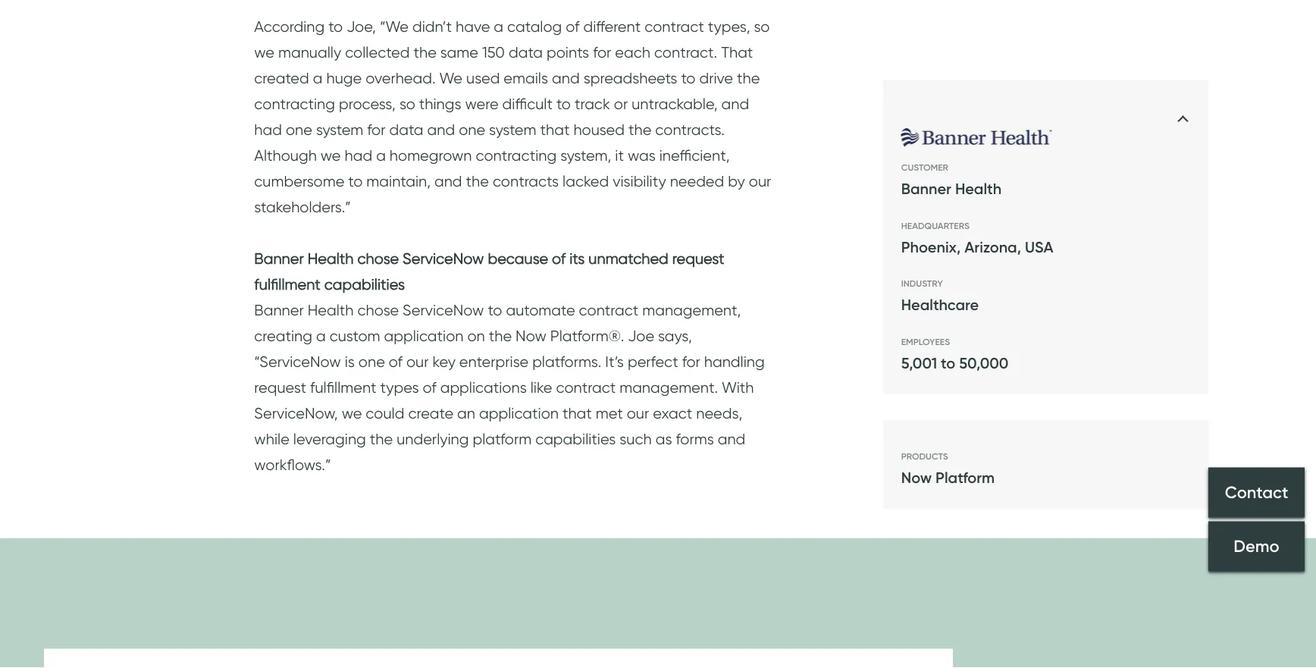 Task type: vqa. For each thing, say whether or not it's contained in the screenshot.
the Events for the Events link
no



Task type: describe. For each thing, give the bounding box(es) containing it.
customer
[[902, 162, 949, 173]]

contracts
[[493, 172, 559, 190]]

1 vertical spatial our
[[407, 352, 429, 371]]

because
[[488, 249, 549, 267]]

emails
[[504, 69, 548, 87]]

headquarters
[[902, 220, 970, 231]]

1 horizontal spatial request
[[673, 249, 725, 267]]

1 servicenow from the top
[[403, 249, 484, 267]]

platform
[[473, 430, 532, 448]]

visibility
[[613, 172, 666, 190]]

types
[[380, 378, 419, 396]]

that
[[722, 43, 754, 61]]

have
[[456, 17, 490, 35]]

the up was
[[629, 120, 652, 138]]

exact
[[653, 404, 693, 422]]

one inside banner health chose servicenow because of its unmatched request fulfillment capabilities banner health chose servicenow to automate contract management, creating a custom application on the now platform®. joe says, "servicenow is one of our key enterprise platforms. it's perfect for handling request fulfillment types of applications like contract management. with servicenow, we could create an application that met our exact needs, while leveraging the underlying platform capabilities such as forms and workflows."
[[359, 352, 385, 371]]

0 vertical spatial for
[[593, 43, 612, 61]]

stakeholders."
[[254, 198, 351, 216]]

a left the huge
[[313, 69, 323, 87]]

to left maintain,
[[348, 172, 363, 190]]

such
[[620, 430, 652, 448]]

2 vertical spatial banner
[[254, 301, 304, 319]]

the right on
[[489, 327, 512, 345]]

0 vertical spatial capabilities
[[325, 275, 405, 293]]

huge
[[327, 69, 362, 87]]

housed
[[574, 120, 625, 138]]

0 vertical spatial application
[[384, 327, 464, 345]]

we
[[440, 69, 463, 87]]

phoenix,
[[902, 237, 961, 256]]

servicenow,
[[254, 404, 338, 422]]

track
[[575, 94, 610, 113]]

the down that
[[737, 69, 760, 87]]

leveraging
[[293, 430, 366, 448]]

spreadsheets
[[584, 69, 678, 87]]

the left contracts
[[466, 172, 489, 190]]

employees 5,001 to 50,000
[[902, 336, 1009, 372]]

untrackable,
[[632, 94, 718, 113]]

each
[[615, 43, 651, 61]]

1 chose from the top
[[358, 249, 399, 267]]

0 horizontal spatial we
[[254, 43, 275, 61]]

drive
[[700, 69, 734, 87]]

for inside banner health chose servicenow because of its unmatched request fulfillment capabilities banner health chose servicenow to automate contract management, creating a custom application on the now platform®. joe says, "servicenow is one of our key enterprise platforms. it's perfect for handling request fulfillment types of applications like contract management. with servicenow, we could create an application that met our exact needs, while leveraging the underlying platform capabilities such as forms and workflows."
[[682, 352, 701, 371]]

process,
[[339, 94, 396, 113]]

industry
[[902, 278, 943, 289]]

1 vertical spatial banner
[[254, 249, 304, 267]]

and down the 'things'
[[427, 120, 455, 138]]

5,001
[[902, 353, 938, 372]]

contract.
[[655, 43, 718, 61]]

a inside banner health chose servicenow because of its unmatched request fulfillment capabilities banner health chose servicenow to automate contract management, creating a custom application on the now platform®. joe says, "servicenow is one of our key enterprise platforms. it's perfect for handling request fulfillment types of applications like contract management. with servicenow, we could create an application that met our exact needs, while leveraging the underlying platform capabilities such as forms and workflows."
[[316, 327, 326, 345]]

enterprise
[[460, 352, 529, 371]]

banner health chose servicenow because of its unmatched request fulfillment capabilities banner health chose servicenow to automate contract management, creating a custom application on the now platform®. joe says, "servicenow is one of our key enterprise platforms. it's perfect for handling request fulfillment types of applications like contract management. with servicenow, we could create an application that met our exact needs, while leveraging the underlying platform capabilities such as forms and workflows."
[[254, 249, 765, 474]]

management,
[[643, 301, 741, 319]]

now inside banner health chose servicenow because of its unmatched request fulfillment capabilities banner health chose servicenow to automate contract management, creating a custom application on the now platform®. joe says, "servicenow is one of our key enterprise platforms. it's perfect for handling request fulfillment types of applications like contract management. with servicenow, we could create an application that met our exact needs, while leveraging the underlying platform capabilities such as forms and workflows."
[[516, 327, 547, 345]]

needed
[[670, 172, 725, 190]]

was
[[628, 146, 656, 164]]

products now platform
[[902, 451, 995, 487]]

contract inside according to joe, "we didn't have a catalog of different contract types, so we manually collected the same 150 data points for each contract. that created a huge overhead. we used emails and spreadsheets to drive the contracting process, so things were difficult to track or untrackable, and had one system for data and one system that housed the contracts. although we had a homegrown contracting system, it was inefficient, cumbersome to maintain, and the contracts lacked visibility needed by our stakeholders."
[[645, 17, 705, 35]]

contact
[[1226, 482, 1289, 503]]

platform®.
[[551, 327, 625, 345]]

a up maintain,
[[376, 146, 386, 164]]

used
[[467, 69, 500, 87]]

demo link
[[1209, 522, 1305, 572]]

to left joe,
[[329, 17, 343, 35]]

now platform link
[[902, 465, 995, 491]]

0 horizontal spatial for
[[367, 120, 386, 138]]

underlying
[[397, 430, 469, 448]]

forms
[[676, 430, 714, 448]]

it
[[615, 146, 624, 164]]

by
[[728, 172, 745, 190]]

same
[[441, 43, 479, 61]]

0 horizontal spatial data
[[389, 120, 424, 138]]

a right have
[[494, 17, 504, 35]]

2 chose from the top
[[358, 301, 399, 319]]

customer banner health
[[902, 162, 1002, 198]]

of left its
[[552, 249, 566, 267]]

while
[[254, 430, 290, 448]]

our inside according to joe, "we didn't have a catalog of different contract types, so we manually collected the same 150 data points for each contract. that created a huge overhead. we used emails and spreadsheets to drive the contracting process, so things were difficult to track or untrackable, and had one system for data and one system that housed the contracts. although we had a homegrown contracting system, it was inefficient, cumbersome to maintain, and the contracts lacked visibility needed by our stakeholders."
[[749, 172, 772, 190]]

the down "didn't"
[[414, 43, 437, 61]]

met
[[596, 404, 623, 422]]

products
[[902, 451, 949, 462]]

2 horizontal spatial one
[[459, 120, 486, 138]]

needs,
[[697, 404, 743, 422]]

and down points
[[552, 69, 580, 87]]

0 vertical spatial contracting
[[254, 94, 335, 113]]

didn't
[[413, 17, 452, 35]]

joe
[[628, 327, 655, 345]]

2 vertical spatial health
[[308, 301, 354, 319]]

catalog
[[508, 17, 562, 35]]

automate
[[506, 301, 575, 319]]

0 vertical spatial fulfillment
[[254, 275, 321, 293]]

banner inside customer banner health
[[902, 179, 952, 198]]

to down contract.
[[681, 69, 696, 87]]

industry healthcare
[[902, 278, 979, 314]]

1 horizontal spatial so
[[754, 17, 770, 35]]

management.
[[620, 378, 718, 396]]



Task type: locate. For each thing, give the bounding box(es) containing it.
1 horizontal spatial data
[[509, 43, 543, 61]]

or
[[614, 94, 628, 113]]

0 vertical spatial now
[[516, 327, 547, 345]]

150
[[482, 43, 505, 61]]

contracting
[[254, 94, 335, 113], [476, 146, 557, 164]]

0 vertical spatial data
[[509, 43, 543, 61]]

health down the stakeholders."
[[308, 249, 354, 267]]

for down the says,
[[682, 352, 701, 371]]

things
[[419, 94, 462, 113]]

1 horizontal spatial application
[[479, 404, 559, 422]]

"we
[[380, 17, 409, 35]]

1 vertical spatial for
[[367, 120, 386, 138]]

0 vertical spatial had
[[254, 120, 282, 138]]

capabilities
[[325, 275, 405, 293], [536, 430, 616, 448]]

platforms.
[[533, 352, 602, 371]]

application up key
[[384, 327, 464, 345]]

application
[[384, 327, 464, 345], [479, 404, 559, 422]]

that left met
[[563, 404, 592, 422]]

lacked
[[563, 172, 609, 190]]

according to joe, "we didn't have a catalog of different contract types, so we manually collected the same 150 data points for each contract. that created a huge overhead. we used emails and spreadsheets to drive the contracting process, so things were difficult to track or untrackable, and had one system for data and one system that housed the contracts. although we had a homegrown contracting system, it was inefficient, cumbersome to maintain, and the contracts lacked visibility needed by our stakeholders."
[[254, 17, 772, 216]]

0 vertical spatial health
[[956, 179, 1002, 198]]

homegrown
[[390, 146, 472, 164]]

although
[[254, 146, 317, 164]]

difficult
[[503, 94, 553, 113]]

the down could
[[370, 430, 393, 448]]

that inside banner health chose servicenow because of its unmatched request fulfillment capabilities banner health chose servicenow to automate contract management, creating a custom application on the now platform®. joe says, "servicenow is one of our key enterprise platforms. it's perfect for handling request fulfillment types of applications like contract management. with servicenow, we could create an application that met our exact needs, while leveraging the underlying platform capabilities such as forms and workflows."
[[563, 404, 592, 422]]

a left 'custom'
[[316, 327, 326, 345]]

1 horizontal spatial now
[[902, 468, 932, 487]]

arizona,
[[965, 237, 1022, 256]]

health inside customer banner health
[[956, 179, 1002, 198]]

contracts.
[[656, 120, 725, 138]]

0 horizontal spatial system
[[316, 120, 364, 138]]

our up "such"
[[627, 404, 649, 422]]

unmatched
[[589, 249, 669, 267]]

now inside products now platform
[[902, 468, 932, 487]]

headquarters phoenix, arizona, usa
[[902, 220, 1054, 256]]

now down automate
[[516, 327, 547, 345]]

1 vertical spatial so
[[400, 94, 416, 113]]

an
[[457, 404, 476, 422]]

contracting up contracts
[[476, 146, 557, 164]]

platform
[[936, 468, 995, 487]]

were
[[465, 94, 499, 113]]

and down needs,
[[718, 430, 746, 448]]

application up platform
[[479, 404, 559, 422]]

of up types
[[389, 352, 403, 371]]

so down overhead. on the left of the page
[[400, 94, 416, 113]]

with
[[722, 378, 754, 396]]

is
[[345, 352, 355, 371]]

our left key
[[407, 352, 429, 371]]

different
[[584, 17, 641, 35]]

servicenow left because
[[403, 249, 484, 267]]

contract down platforms.
[[556, 378, 616, 396]]

2 vertical spatial we
[[342, 404, 362, 422]]

our
[[749, 172, 772, 190], [407, 352, 429, 371], [627, 404, 649, 422]]

0 horizontal spatial had
[[254, 120, 282, 138]]

one
[[286, 120, 312, 138], [459, 120, 486, 138], [359, 352, 385, 371]]

for
[[593, 43, 612, 61], [367, 120, 386, 138], [682, 352, 701, 371]]

1 vertical spatial that
[[563, 404, 592, 422]]

one down were
[[459, 120, 486, 138]]

fulfillment
[[254, 275, 321, 293], [310, 378, 377, 396]]

1 system from the left
[[316, 120, 364, 138]]

it's
[[606, 352, 624, 371]]

contract up contract.
[[645, 17, 705, 35]]

0 horizontal spatial one
[[286, 120, 312, 138]]

fulfillment down 'is'
[[310, 378, 377, 396]]

1 vertical spatial we
[[321, 146, 341, 164]]

2 horizontal spatial our
[[749, 172, 772, 190]]

1 horizontal spatial our
[[627, 404, 649, 422]]

create
[[408, 404, 454, 422]]

maintain,
[[367, 172, 431, 190]]

contract up platform®.
[[579, 301, 639, 319]]

types,
[[708, 17, 751, 35]]

employees
[[902, 336, 951, 347]]

had up maintain,
[[345, 146, 373, 164]]

0 vertical spatial contract
[[645, 17, 705, 35]]

could
[[366, 404, 405, 422]]

our right by
[[749, 172, 772, 190]]

and down drive
[[722, 94, 750, 113]]

banner down the stakeholders."
[[254, 249, 304, 267]]

joe,
[[347, 17, 376, 35]]

2 vertical spatial our
[[627, 404, 649, 422]]

2 system from the left
[[489, 120, 537, 138]]

points
[[547, 43, 589, 61]]

and inside banner health chose servicenow because of its unmatched request fulfillment capabilities banner health chose servicenow to automate contract management, creating a custom application on the now platform®. joe says, "servicenow is one of our key enterprise platforms. it's perfect for handling request fulfillment types of applications like contract management. with servicenow, we could create an application that met our exact needs, while leveraging the underlying platform capabilities such as forms and workflows."
[[718, 430, 746, 448]]

servicenow
[[403, 249, 484, 267], [403, 301, 484, 319]]

so
[[754, 17, 770, 35], [400, 94, 416, 113]]

to left automate
[[488, 301, 502, 319]]

and down homegrown
[[435, 172, 462, 190]]

1 vertical spatial now
[[902, 468, 932, 487]]

2 vertical spatial contract
[[556, 378, 616, 396]]

1 vertical spatial chose
[[358, 301, 399, 319]]

1 vertical spatial contract
[[579, 301, 639, 319]]

we up cumbersome
[[321, 146, 341, 164]]

that for system
[[540, 120, 570, 138]]

0 vertical spatial servicenow
[[403, 249, 484, 267]]

contracting down created
[[254, 94, 335, 113]]

to
[[329, 17, 343, 35], [681, 69, 696, 87], [557, 94, 571, 113], [348, 172, 363, 190], [488, 301, 502, 319], [941, 353, 956, 372]]

1 vertical spatial capabilities
[[536, 430, 616, 448]]

demo
[[1234, 536, 1280, 557]]

request
[[673, 249, 725, 267], [254, 378, 306, 396]]

system down difficult
[[489, 120, 537, 138]]

overhead.
[[366, 69, 436, 87]]

that inside according to joe, "we didn't have a catalog of different contract types, so we manually collected the same 150 data points for each contract. that created a huge overhead. we used emails and spreadsheets to drive the contracting process, so things were difficult to track or untrackable, and had one system for data and one system that housed the contracts. although we had a homegrown contracting system, it was inefficient, cumbersome to maintain, and the contracts lacked visibility needed by our stakeholders."
[[540, 120, 570, 138]]

2 vertical spatial for
[[682, 352, 701, 371]]

for down process,
[[367, 120, 386, 138]]

1 vertical spatial application
[[479, 404, 559, 422]]

had up although
[[254, 120, 282, 138]]

1 horizontal spatial for
[[593, 43, 612, 61]]

a
[[494, 17, 504, 35], [313, 69, 323, 87], [376, 146, 386, 164], [316, 327, 326, 345]]

1 vertical spatial request
[[254, 378, 306, 396]]

that
[[540, 120, 570, 138], [563, 404, 592, 422]]

collected
[[345, 43, 410, 61]]

its
[[570, 249, 585, 267]]

says,
[[658, 327, 692, 345]]

usa
[[1026, 237, 1054, 256]]

cumbersome
[[254, 172, 345, 190]]

1 vertical spatial had
[[345, 146, 373, 164]]

now down products
[[902, 468, 932, 487]]

2 horizontal spatial for
[[682, 352, 701, 371]]

0 horizontal spatial request
[[254, 378, 306, 396]]

manually
[[278, 43, 341, 61]]

like
[[531, 378, 553, 396]]

of up points
[[566, 17, 580, 35]]

contact link
[[1209, 468, 1305, 518]]

data up emails
[[509, 43, 543, 61]]

servicenow up on
[[403, 301, 484, 319]]

50,000
[[960, 353, 1009, 372]]

0 vertical spatial request
[[673, 249, 725, 267]]

handling
[[705, 352, 765, 371]]

1 horizontal spatial had
[[345, 146, 373, 164]]

0 vertical spatial so
[[754, 17, 770, 35]]

one up although
[[286, 120, 312, 138]]

as
[[656, 430, 672, 448]]

for down different
[[593, 43, 612, 61]]

banner up creating
[[254, 301, 304, 319]]

data up homegrown
[[389, 120, 424, 138]]

perfect
[[628, 352, 679, 371]]

2 horizontal spatial we
[[342, 404, 362, 422]]

to left track
[[557, 94, 571, 113]]

one right 'is'
[[359, 352, 385, 371]]

0 vertical spatial banner
[[902, 179, 952, 198]]

2 servicenow from the top
[[403, 301, 484, 319]]

so right types,
[[754, 17, 770, 35]]

0 horizontal spatial application
[[384, 327, 464, 345]]

fulfillment up creating
[[254, 275, 321, 293]]

1 horizontal spatial we
[[321, 146, 341, 164]]

1 vertical spatial data
[[389, 120, 424, 138]]

created
[[254, 69, 309, 87]]

1 horizontal spatial contracting
[[476, 146, 557, 164]]

contract
[[645, 17, 705, 35], [579, 301, 639, 319], [556, 378, 616, 396]]

that for application
[[563, 404, 592, 422]]

data
[[509, 43, 543, 61], [389, 120, 424, 138]]

1 vertical spatial fulfillment
[[310, 378, 377, 396]]

"servicenow
[[254, 352, 341, 371]]

0 horizontal spatial so
[[400, 94, 416, 113]]

request up servicenow, at the left of the page
[[254, 378, 306, 396]]

capabilities down met
[[536, 430, 616, 448]]

custom
[[330, 327, 380, 345]]

1 vertical spatial servicenow
[[403, 301, 484, 319]]

applications
[[440, 378, 527, 396]]

1 horizontal spatial one
[[359, 352, 385, 371]]

0 vertical spatial our
[[749, 172, 772, 190]]

health up headquarters phoenix, arizona, usa
[[956, 179, 1002, 198]]

capabilities up 'custom'
[[325, 275, 405, 293]]

banner down customer
[[902, 179, 952, 198]]

we up created
[[254, 43, 275, 61]]

health up 'custom'
[[308, 301, 354, 319]]

creating
[[254, 327, 312, 345]]

to inside banner health chose servicenow because of its unmatched request fulfillment capabilities banner health chose servicenow to automate contract management, creating a custom application on the now platform®. joe says, "servicenow is one of our key enterprise platforms. it's perfect for handling request fulfillment types of applications like contract management. with servicenow, we could create an application that met our exact needs, while leveraging the underlying platform capabilities such as forms and workflows."
[[488, 301, 502, 319]]

of inside according to joe, "we didn't have a catalog of different contract types, so we manually collected the same 150 data points for each contract. that created a huge overhead. we used emails and spreadsheets to drive the contracting process, so things were difficult to track or untrackable, and had one system for data and one system that housed the contracts. although we had a homegrown contracting system, it was inefficient, cumbersome to maintain, and the contracts lacked visibility needed by our stakeholders."
[[566, 17, 580, 35]]

according
[[254, 17, 325, 35]]

to right the 5,001
[[941, 353, 956, 372]]

system,
[[561, 146, 612, 164]]

we inside banner health chose servicenow because of its unmatched request fulfillment capabilities banner health chose servicenow to automate contract management, creating a custom application on the now platform®. joe says, "servicenow is one of our key enterprise platforms. it's perfect for handling request fulfillment types of applications like contract management. with servicenow, we could create an application that met our exact needs, while leveraging the underlying platform capabilities such as forms and workflows."
[[342, 404, 362, 422]]

0 vertical spatial that
[[540, 120, 570, 138]]

that down difficult
[[540, 120, 570, 138]]

0 horizontal spatial our
[[407, 352, 429, 371]]

request up management,
[[673, 249, 725, 267]]

system down process,
[[316, 120, 364, 138]]

0 horizontal spatial capabilities
[[325, 275, 405, 293]]

1 vertical spatial health
[[308, 249, 354, 267]]

0 horizontal spatial now
[[516, 327, 547, 345]]

of
[[566, 17, 580, 35], [552, 249, 566, 267], [389, 352, 403, 371], [423, 378, 437, 396]]

1 horizontal spatial capabilities
[[536, 430, 616, 448]]

0 vertical spatial chose
[[358, 249, 399, 267]]

now
[[516, 327, 547, 345], [902, 468, 932, 487]]

of up create
[[423, 378, 437, 396]]

we left could
[[342, 404, 362, 422]]

0 horizontal spatial contracting
[[254, 94, 335, 113]]

key
[[433, 352, 456, 371]]

1 vertical spatial contracting
[[476, 146, 557, 164]]

to inside employees 5,001 to 50,000
[[941, 353, 956, 372]]

chose
[[358, 249, 399, 267], [358, 301, 399, 319]]

0 vertical spatial we
[[254, 43, 275, 61]]

health
[[956, 179, 1002, 198], [308, 249, 354, 267], [308, 301, 354, 319]]

workflows."
[[254, 456, 331, 474]]

1 horizontal spatial system
[[489, 120, 537, 138]]

on
[[468, 327, 485, 345]]



